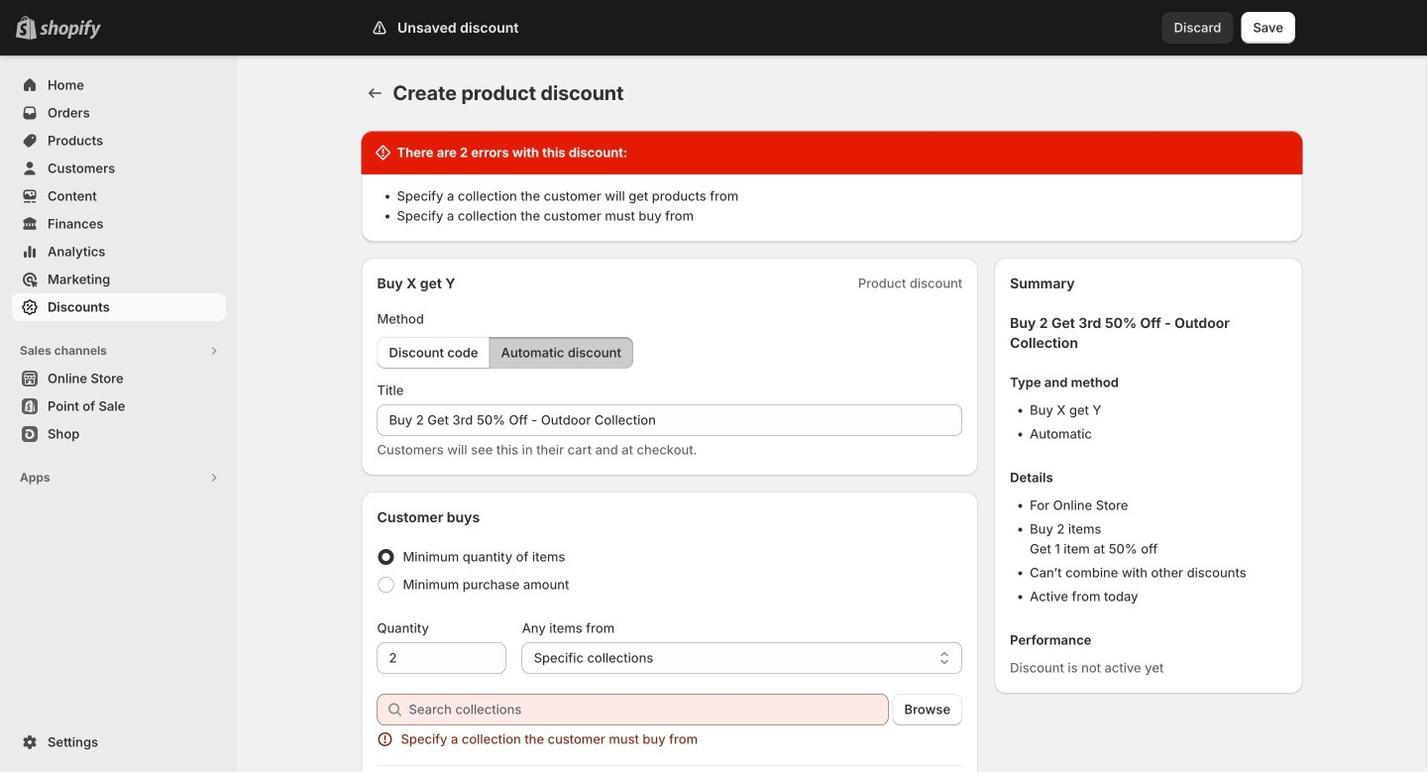 Task type: describe. For each thing, give the bounding box(es) containing it.
shopify image
[[40, 20, 101, 39]]



Task type: vqa. For each thing, say whether or not it's contained in the screenshot.
the Customer events link
no



Task type: locate. For each thing, give the bounding box(es) containing it.
None text field
[[377, 404, 963, 436], [377, 642, 506, 674], [377, 404, 963, 436], [377, 642, 506, 674]]

Search collections text field
[[409, 694, 889, 726]]



